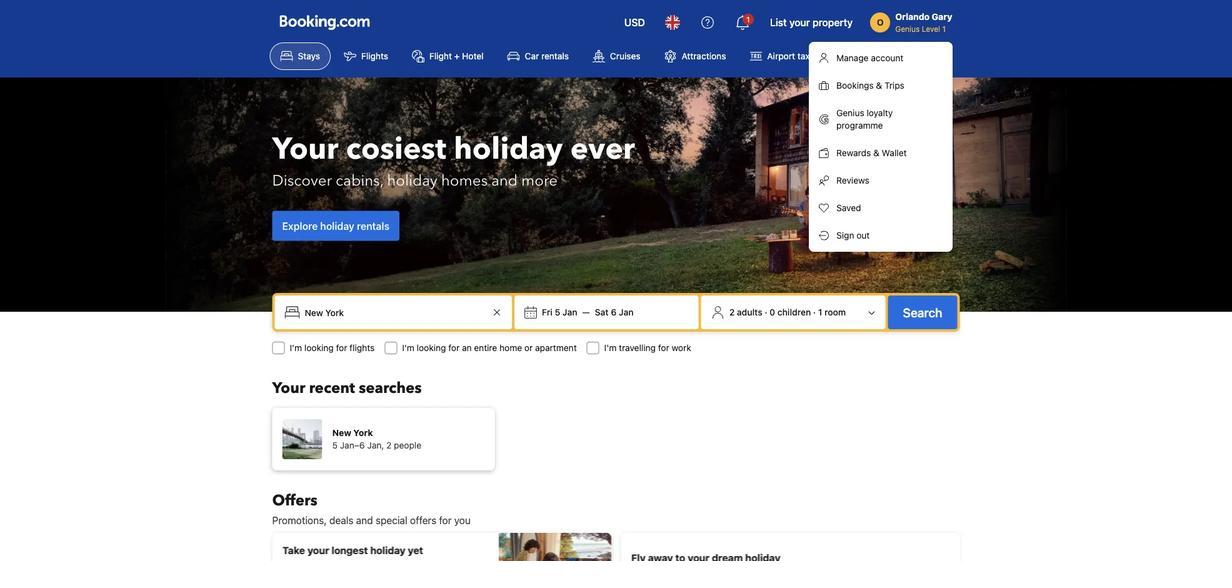 Task type: vqa. For each thing, say whether or not it's contained in the screenshot.
Stays
yes



Task type: describe. For each thing, give the bounding box(es) containing it.
apartment
[[535, 343, 577, 353]]

homes
[[441, 171, 488, 191]]

take your longest holiday yet
[[282, 545, 423, 557]]

new
[[332, 428, 351, 438]]

entire
[[474, 343, 497, 353]]

your for cosiest
[[272, 129, 339, 169]]

your for list
[[790, 17, 810, 28]]

level
[[922, 24, 941, 33]]

cabins,
[[336, 171, 384, 191]]

2 inside the new york 5 jan–6 jan, 2 people
[[387, 441, 392, 451]]

sat 6 jan button
[[590, 301, 639, 324]]

your account menu orlando gary genius level 1 element
[[871, 6, 958, 34]]

children
[[778, 307, 811, 318]]

holiday up more
[[454, 129, 563, 169]]

genius inside orlando gary genius level 1
[[896, 24, 920, 33]]

1 jan from the left
[[563, 307, 578, 318]]

saved
[[837, 203, 861, 213]]

flights
[[361, 51, 388, 61]]

recent
[[309, 378, 355, 399]]

bookings
[[837, 80, 874, 91]]

flights link
[[333, 43, 399, 70]]

usd
[[625, 17, 645, 28]]

2 · from the left
[[814, 307, 816, 318]]

orlando gary genius level 1
[[896, 12, 953, 33]]

manage account
[[837, 53, 904, 63]]

search button
[[888, 296, 958, 330]]

travelling
[[619, 343, 656, 353]]

airport
[[768, 51, 795, 61]]

i'm looking for an entire home or apartment
[[402, 343, 577, 353]]

2 inside button
[[730, 307, 735, 318]]

5 inside the new york 5 jan–6 jan, 2 people
[[332, 441, 338, 451]]

holiday left yet
[[370, 545, 405, 557]]

deals
[[329, 515, 354, 527]]

an
[[462, 343, 472, 353]]

fri 5 jan button
[[537, 301, 583, 324]]

fri 5 jan — sat 6 jan
[[542, 307, 634, 318]]

genius inside genius loyalty programme
[[837, 108, 865, 118]]

or
[[525, 343, 533, 353]]

cruises link
[[582, 43, 651, 70]]

bookings & trips
[[837, 80, 905, 91]]

offers
[[272, 491, 318, 511]]

jan,
[[367, 441, 384, 451]]

flight
[[430, 51, 452, 61]]

more
[[522, 171, 558, 191]]

Where are you going? field
[[300, 301, 490, 324]]

promotions,
[[272, 515, 327, 527]]

i'm
[[290, 343, 302, 353]]

search
[[903, 305, 943, 320]]

usd button
[[617, 8, 653, 38]]

your for recent
[[272, 378, 305, 399]]

o
[[877, 17, 884, 28]]

airport taxis
[[768, 51, 817, 61]]

and inside "your cosiest holiday ever discover cabins, holiday homes and more"
[[492, 171, 518, 191]]

attractions link
[[654, 43, 737, 70]]

york
[[354, 428, 373, 438]]

people
[[394, 441, 422, 451]]

offers
[[410, 515, 437, 527]]

attractions
[[682, 51, 726, 61]]

sign out
[[837, 230, 870, 241]]

for for work
[[658, 343, 670, 353]]

1 · from the left
[[765, 307, 768, 318]]

stays
[[298, 51, 320, 61]]

yet
[[408, 545, 423, 557]]

list your property link
[[763, 8, 861, 38]]

2 adults · 0 children · 1 room button
[[706, 301, 881, 325]]

cruises
[[610, 51, 641, 61]]

holiday right 'explore'
[[320, 220, 354, 232]]

longest
[[331, 545, 368, 557]]

list
[[770, 17, 787, 28]]

rewards & wallet link
[[809, 139, 953, 167]]

you
[[454, 515, 471, 527]]

manage
[[837, 53, 869, 63]]

for for an
[[449, 343, 460, 353]]

1 horizontal spatial 5
[[555, 307, 560, 318]]

work
[[672, 343, 691, 353]]

sat
[[595, 307, 609, 318]]



Task type: locate. For each thing, give the bounding box(es) containing it.
offers promotions, deals and special offers for you
[[272, 491, 471, 527]]

looking right i'm
[[304, 343, 334, 353]]

& for trips
[[876, 80, 883, 91]]

1 vertical spatial &
[[874, 148, 880, 158]]

6
[[611, 307, 617, 318]]

jan right 6
[[619, 307, 634, 318]]

manage account link
[[809, 44, 953, 72]]

stays link
[[270, 43, 331, 70]]

1 horizontal spatial 2
[[730, 307, 735, 318]]

room
[[825, 307, 846, 318]]

take
[[282, 545, 305, 557]]

sign
[[837, 230, 855, 241]]

gary
[[932, 12, 953, 22]]

0 horizontal spatial 5
[[332, 441, 338, 451]]

looking left the an
[[417, 343, 446, 353]]

car rentals link
[[497, 43, 580, 70]]

your inside "your cosiest holiday ever discover cabins, holiday homes and more"
[[272, 129, 339, 169]]

0 horizontal spatial 1
[[747, 15, 750, 24]]

for left 'work'
[[658, 343, 670, 353]]

your for take
[[307, 545, 329, 557]]

0 vertical spatial your
[[790, 17, 810, 28]]

explore holiday rentals
[[282, 220, 390, 232]]

genius loyalty programme
[[837, 108, 893, 131]]

1 i'm from the left
[[402, 343, 415, 353]]

new york 5 jan–6 jan, 2 people
[[332, 428, 422, 451]]

& for wallet
[[874, 148, 880, 158]]

1 looking from the left
[[304, 343, 334, 353]]

your down i'm
[[272, 378, 305, 399]]

1 left list
[[747, 15, 750, 24]]

jan
[[563, 307, 578, 318], [619, 307, 634, 318]]

looking
[[304, 343, 334, 353], [417, 343, 446, 353]]

0 horizontal spatial looking
[[304, 343, 334, 353]]

i'm looking for flights
[[290, 343, 375, 353]]

rentals right car
[[542, 51, 569, 61]]

2 looking from the left
[[417, 343, 446, 353]]

1 horizontal spatial i'm
[[605, 343, 617, 353]]

searches
[[359, 378, 422, 399]]

i'm for i'm looking for an entire home or apartment
[[402, 343, 415, 353]]

your recent searches
[[272, 378, 422, 399]]

—
[[583, 307, 590, 318]]

out
[[857, 230, 870, 241]]

0 vertical spatial rentals
[[542, 51, 569, 61]]

for left the an
[[449, 343, 460, 353]]

for left flights at the left of the page
[[336, 343, 347, 353]]

airport taxis link
[[739, 43, 827, 70]]

and right deals on the bottom left
[[356, 515, 373, 527]]

ever
[[571, 129, 635, 169]]

1 vertical spatial and
[[356, 515, 373, 527]]

1
[[747, 15, 750, 24], [943, 24, 946, 33], [818, 307, 823, 318]]

0
[[770, 307, 776, 318]]

0 vertical spatial and
[[492, 171, 518, 191]]

& inside rewards & wallet link
[[874, 148, 880, 158]]

home
[[500, 343, 522, 353]]

0 horizontal spatial genius
[[837, 108, 865, 118]]

taxis
[[798, 51, 817, 61]]

1 vertical spatial 5
[[332, 441, 338, 451]]

genius loyalty programme link
[[809, 99, 953, 139]]

i'm for i'm travelling for work
[[605, 343, 617, 353]]

0 horizontal spatial 2
[[387, 441, 392, 451]]

0 horizontal spatial rentals
[[357, 220, 390, 232]]

2
[[730, 307, 735, 318], [387, 441, 392, 451]]

& inside bookings & trips link
[[876, 80, 883, 91]]

holiday
[[454, 129, 563, 169], [387, 171, 438, 191], [320, 220, 354, 232], [370, 545, 405, 557]]

booking.com image
[[280, 15, 370, 30]]

0 vertical spatial 5
[[555, 307, 560, 318]]

car rentals
[[525, 51, 569, 61]]

1 vertical spatial your
[[272, 378, 305, 399]]

0 horizontal spatial i'm
[[402, 343, 415, 353]]

genius up programme
[[837, 108, 865, 118]]

car
[[525, 51, 539, 61]]

1 inside dropdown button
[[747, 15, 750, 24]]

rewards
[[837, 148, 871, 158]]

1 vertical spatial genius
[[837, 108, 865, 118]]

1 horizontal spatial looking
[[417, 343, 446, 353]]

looking for i'm
[[304, 343, 334, 353]]

bookings & trips link
[[809, 72, 953, 99]]

&
[[876, 80, 883, 91], [874, 148, 880, 158]]

0 vertical spatial genius
[[896, 24, 920, 33]]

discover
[[272, 171, 332, 191]]

0 horizontal spatial and
[[356, 515, 373, 527]]

your right list
[[790, 17, 810, 28]]

your cosiest holiday ever discover cabins, holiday homes and more
[[272, 129, 635, 191]]

2 vertical spatial 1
[[818, 307, 823, 318]]

0 horizontal spatial your
[[307, 545, 329, 557]]

1 horizontal spatial jan
[[619, 307, 634, 318]]

5 down the new
[[332, 441, 338, 451]]

take your longest holiday yet image
[[499, 533, 611, 562]]

explore
[[282, 220, 318, 232]]

2 horizontal spatial 1
[[943, 24, 946, 33]]

5
[[555, 307, 560, 318], [332, 441, 338, 451]]

1 vertical spatial rentals
[[357, 220, 390, 232]]

for left you
[[439, 515, 452, 527]]

· right children
[[814, 307, 816, 318]]

0 vertical spatial your
[[272, 129, 339, 169]]

2 jan from the left
[[619, 307, 634, 318]]

programme
[[837, 120, 883, 131]]

& left trips on the top right of the page
[[876, 80, 883, 91]]

i'm left travelling
[[605, 343, 617, 353]]

reviews link
[[809, 167, 953, 194]]

genius down orlando
[[896, 24, 920, 33]]

and inside offers promotions, deals and special offers for you
[[356, 515, 373, 527]]

special
[[376, 515, 408, 527]]

fri
[[542, 307, 553, 318]]

i'm down where are you going? field
[[402, 343, 415, 353]]

and
[[492, 171, 518, 191], [356, 515, 373, 527]]

looking for i'm
[[417, 343, 446, 353]]

your
[[272, 129, 339, 169], [272, 378, 305, 399]]

0 vertical spatial 2
[[730, 307, 735, 318]]

adults
[[737, 307, 763, 318]]

and left more
[[492, 171, 518, 191]]

0 vertical spatial 1
[[747, 15, 750, 24]]

1 horizontal spatial your
[[790, 17, 810, 28]]

& left the wallet
[[874, 148, 880, 158]]

genius
[[896, 24, 920, 33], [837, 108, 865, 118]]

1 inside button
[[818, 307, 823, 318]]

for for flights
[[336, 343, 347, 353]]

jan–6
[[340, 441, 365, 451]]

your up discover
[[272, 129, 339, 169]]

property
[[813, 17, 853, 28]]

0 horizontal spatial jan
[[563, 307, 578, 318]]

flights
[[350, 343, 375, 353]]

2 right jan,
[[387, 441, 392, 451]]

2 i'm from the left
[[605, 343, 617, 353]]

1 vertical spatial 2
[[387, 441, 392, 451]]

flight + hotel link
[[401, 43, 494, 70]]

cosiest
[[346, 129, 447, 169]]

1 vertical spatial your
[[307, 545, 329, 557]]

·
[[765, 307, 768, 318], [814, 307, 816, 318]]

5 right the fri
[[555, 307, 560, 318]]

1 your from the top
[[272, 129, 339, 169]]

trips
[[885, 80, 905, 91]]

0 vertical spatial &
[[876, 80, 883, 91]]

1 horizontal spatial 1
[[818, 307, 823, 318]]

rentals down cabins,
[[357, 220, 390, 232]]

2 left adults
[[730, 307, 735, 318]]

list your property
[[770, 17, 853, 28]]

1 horizontal spatial ·
[[814, 307, 816, 318]]

2 your from the top
[[272, 378, 305, 399]]

+
[[454, 51, 460, 61]]

jan left — in the bottom left of the page
[[563, 307, 578, 318]]

account
[[871, 53, 904, 63]]

reviews
[[837, 175, 870, 186]]

flight + hotel
[[430, 51, 484, 61]]

1 horizontal spatial genius
[[896, 24, 920, 33]]

2 adults · 0 children · 1 room
[[730, 307, 846, 318]]

1 button
[[728, 8, 758, 38]]

explore holiday rentals link
[[272, 211, 400, 241]]

1 down gary
[[943, 24, 946, 33]]

orlando
[[896, 12, 930, 22]]

sign out button
[[809, 222, 953, 250]]

0 horizontal spatial ·
[[765, 307, 768, 318]]

wallet
[[882, 148, 907, 158]]

for
[[336, 343, 347, 353], [449, 343, 460, 353], [658, 343, 670, 353], [439, 515, 452, 527]]

your right take in the left of the page
[[307, 545, 329, 557]]

your
[[790, 17, 810, 28], [307, 545, 329, 557]]

for inside offers promotions, deals and special offers for you
[[439, 515, 452, 527]]

1 horizontal spatial and
[[492, 171, 518, 191]]

1 left room
[[818, 307, 823, 318]]

1 inside orlando gary genius level 1
[[943, 24, 946, 33]]

1 vertical spatial 1
[[943, 24, 946, 33]]

1 horizontal spatial rentals
[[542, 51, 569, 61]]

holiday down cosiest
[[387, 171, 438, 191]]

· left 0 on the right of the page
[[765, 307, 768, 318]]



